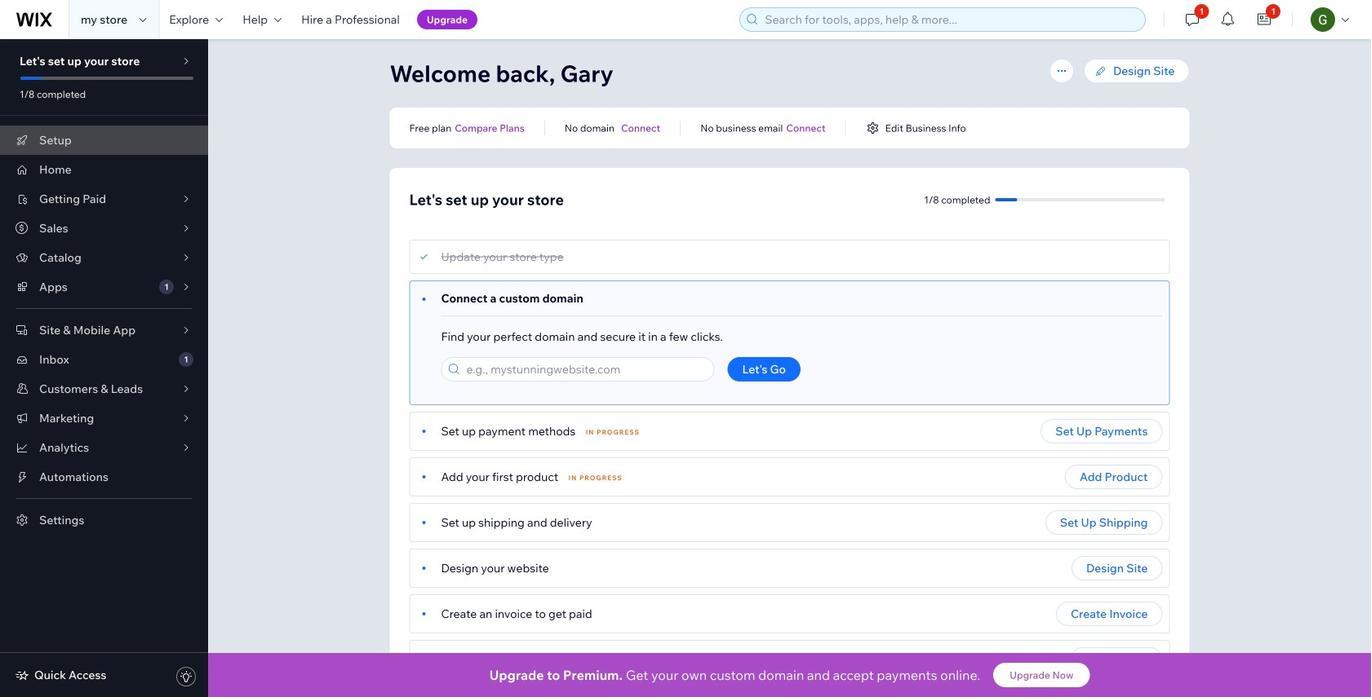 Task type: locate. For each thing, give the bounding box(es) containing it.
Search for tools, apps, help & more... field
[[760, 8, 1141, 31]]

sidebar element
[[0, 39, 208, 698]]



Task type: describe. For each thing, give the bounding box(es) containing it.
e.g., mystunningwebsite.com field
[[462, 358, 709, 381]]



Task type: vqa. For each thing, say whether or not it's contained in the screenshot.
MY SITE 1
no



